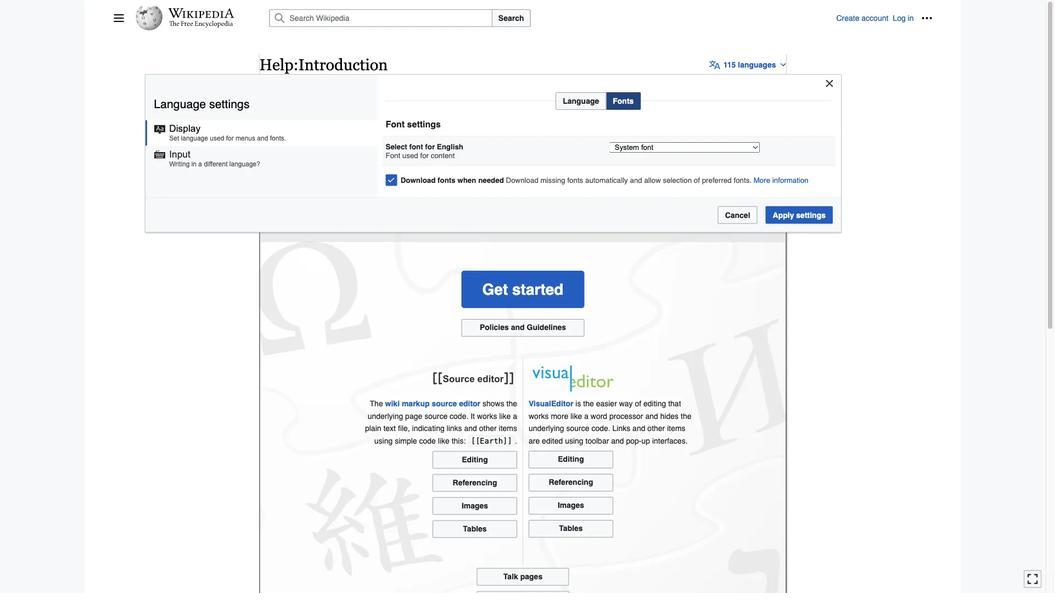 Task type: locate. For each thing, give the bounding box(es) containing it.
input
[[169, 149, 190, 159]]

the up 'word'
[[583, 399, 594, 408]]

read
[[631, 82, 649, 91]]

font up select
[[386, 119, 405, 129]]

underlying up the edited at the right
[[529, 424, 564, 433]]

0 horizontal spatial download
[[401, 176, 436, 185]]

for left content
[[420, 151, 429, 159]]

referencing down this:
[[453, 478, 497, 487]]

and down links
[[611, 436, 624, 445]]

way
[[619, 399, 633, 408]]

tutorial
[[384, 215, 407, 224]]

started
[[512, 281, 564, 298]]

[[earth]]
[[471, 436, 513, 445]]

1 horizontal spatial in
[[600, 203, 606, 212]]

1 vertical spatial in
[[192, 160, 197, 168]]

automatically
[[585, 176, 628, 185]]

1 horizontal spatial fonts.
[[734, 176, 752, 185]]

0 horizontal spatial language
[[154, 97, 206, 111]]

0 horizontal spatial works
[[477, 412, 497, 421]]

works inside is the easier way of editing that works more like a word processor and hides the underlying source code. links and other items are edited using toolbar and pop-up interfaces.
[[529, 412, 549, 421]]

editing for the left images link
[[462, 455, 488, 464]]

in right log
[[908, 14, 914, 23]]

1 vertical spatial .
[[515, 436, 517, 445]]

like left this:
[[438, 436, 450, 445]]

interested in contributing. it covers all the basics, and each tutorial takes only a few minutes, so you can become a proficient
[[365, 203, 745, 224]]

items up interfaces.
[[667, 424, 686, 433]]

and right 'links'
[[464, 424, 477, 433]]

0 vertical spatial it
[[652, 203, 656, 212]]

0 vertical spatial code.
[[450, 412, 469, 421]]

more
[[754, 176, 771, 185]]

referencing for referencing link for the left images link
[[453, 478, 497, 487]]

of
[[694, 176, 700, 185], [635, 399, 642, 408]]

source inside is the easier way of editing that works more like a word processor and hides the underlying source code. links and other items are edited using toolbar and pop-up interfaces.
[[567, 424, 590, 433]]

1 using from the left
[[375, 436, 393, 445]]

underlying
[[368, 412, 403, 421], [529, 424, 564, 433]]

0 vertical spatial font
[[386, 119, 405, 129]]

using down text
[[375, 436, 393, 445]]

from
[[260, 102, 277, 111]]

like right missing
[[569, 173, 584, 184]]

and inside shows the underlying page source code. it works like a plain text file, indicating links and other items using simple code like this:
[[464, 424, 477, 433]]

a up "[[earth]] ."
[[513, 412, 517, 421]]

so
[[498, 215, 506, 224]]

2 font from the top
[[386, 151, 401, 159]]

used inside display set language used for menus and fonts.
[[210, 134, 224, 142]]

0 horizontal spatial other
[[479, 424, 497, 433]]

source left the editor
[[432, 399, 457, 408]]

used inside the select font for english font used for content
[[403, 151, 418, 159]]

works down visualeditor
[[529, 412, 549, 421]]

other inside is the easier way of editing that works more like a word processor and hides the underlying source code. links and other items are edited using toolbar and pop-up interfaces.
[[648, 424, 665, 433]]

1 horizontal spatial tables link
[[529, 520, 614, 538]]

of right way
[[635, 399, 642, 408]]

items up "[[earth]] ."
[[499, 424, 517, 433]]

1 vertical spatial you
[[508, 215, 520, 224]]

it down the editor
[[471, 412, 475, 421]]

0 vertical spatial in
[[908, 14, 914, 23]]

english
[[437, 142, 464, 151]]

wikipedia image
[[168, 8, 234, 18]]

0 horizontal spatial using
[[375, 436, 393, 445]]

this:
[[452, 436, 466, 445]]

code. down 'word'
[[592, 424, 611, 433]]

from wikipedia, the free encyclopedia
[[260, 102, 390, 111]]

0 horizontal spatial of
[[635, 399, 642, 408]]

the right shows
[[507, 399, 517, 408]]

referencing link for the left images link
[[433, 474, 517, 492]]

wikipedia
[[549, 125, 638, 147], [441, 173, 484, 184]]

2 horizontal spatial in
[[908, 14, 914, 23]]

it
[[652, 203, 656, 212], [471, 412, 475, 421]]

1 horizontal spatial language
[[563, 97, 599, 105]]

2 vertical spatial in
[[600, 203, 606, 212]]

1 horizontal spatial using
[[565, 436, 584, 445]]

apply settings button
[[766, 206, 833, 224]]

search button
[[492, 9, 531, 27]]

1 font from the top
[[386, 119, 405, 129]]

1 vertical spatial it
[[471, 412, 475, 421]]

source down wiki markup source editor link
[[425, 412, 448, 421]]

0 horizontal spatial items
[[499, 424, 517, 433]]

in right writing
[[192, 160, 197, 168]]

1 horizontal spatial used
[[403, 151, 418, 159]]

1 horizontal spatial it
[[652, 203, 656, 212]]

for left 'menus'
[[226, 134, 234, 142]]

read link
[[631, 76, 649, 96]]

fonts. right 'menus'
[[270, 134, 286, 142]]

only
[[430, 215, 444, 224]]

1 horizontal spatial .
[[603, 173, 606, 184]]

few
[[452, 215, 464, 224]]

0 horizontal spatial tables
[[463, 524, 487, 533]]

tables link for the left images link
[[433, 520, 517, 538]]

1 horizontal spatial wikipedia
[[549, 125, 638, 147]]

editing link down the edited at the right
[[529, 451, 614, 468]]

plain
[[365, 424, 381, 433]]

language up display
[[154, 97, 206, 111]]

writing
[[169, 160, 190, 168]]

0 vertical spatial underlying
[[368, 412, 403, 421]]

create
[[837, 14, 860, 23]]

you up interested on the right top of the page
[[587, 173, 603, 184]]

account
[[862, 14, 889, 23]]

a inside is the easier way of editing that works more like a word processor and hides the underlying source code. links and other items are edited using toolbar and pop-up interfaces.
[[584, 412, 589, 421]]

a left different
[[198, 160, 202, 168]]

fonts. left 'more' on the top right of page
[[734, 176, 752, 185]]

more information link
[[754, 176, 809, 185]]

introduction up content
[[408, 125, 520, 147]]

other
[[479, 424, 497, 433], [648, 424, 665, 433]]

wikipedia down content
[[441, 173, 484, 184]]

in up proficient
[[600, 203, 606, 212]]

using right the edited at the right
[[565, 436, 584, 445]]

2 vertical spatial settings
[[797, 211, 826, 219]]

cancel button
[[718, 206, 758, 224]]

works down shows
[[477, 412, 497, 421]]

0 vertical spatial of
[[694, 176, 700, 185]]

get started link
[[462, 271, 585, 308]]

editing down the edited at the right
[[558, 455, 584, 463]]

settings up font
[[407, 119, 441, 129]]

0 horizontal spatial images link
[[433, 497, 517, 515]]

language inside button
[[563, 97, 599, 105]]

0 horizontal spatial it
[[471, 412, 475, 421]]

1 fonts from the left
[[438, 176, 456, 185]]

the
[[370, 399, 383, 408]]

apply settings
[[773, 211, 826, 219]]

set
[[169, 134, 179, 142]]

referencing
[[549, 478, 593, 487], [453, 478, 497, 487]]

in
[[908, 14, 914, 23], [192, 160, 197, 168], [600, 203, 606, 212]]

code.
[[450, 412, 469, 421], [592, 424, 611, 433]]

is left made
[[486, 173, 494, 184]]

the free encyclopedia image
[[169, 21, 233, 28]]

markup
[[402, 399, 430, 408]]

shows
[[483, 399, 505, 408]]

1 vertical spatial underlying
[[529, 424, 564, 433]]

0 horizontal spatial referencing link
[[433, 474, 517, 492]]

editing link down this:
[[433, 451, 517, 469]]

0 vertical spatial settings
[[209, 97, 250, 111]]

115
[[724, 60, 736, 69]]

wikipedia down language button
[[549, 125, 638, 147]]

and right basics,
[[732, 203, 745, 212]]

0 horizontal spatial underlying
[[368, 412, 403, 421]]

of right selection
[[694, 176, 700, 185]]

menu image
[[113, 13, 124, 24]]

can
[[522, 215, 535, 224]]

and up 'pop-' on the bottom right
[[633, 424, 646, 433]]

select font for english font used for content
[[386, 142, 464, 159]]

2 works from the left
[[529, 412, 549, 421]]

download left missing
[[506, 176, 539, 185]]

1 other from the left
[[479, 424, 497, 433]]

download down the select font for english font used for content
[[401, 176, 436, 185]]

language
[[563, 97, 599, 105], [154, 97, 206, 111]]

font left font
[[386, 151, 401, 159]]

code. inside is the easier way of editing that works more like a word processor and hides the underlying source code. links and other items are edited using toolbar and pop-up interfaces.
[[592, 424, 611, 433]]

. up proficient
[[603, 173, 606, 184]]

1 items from the left
[[499, 424, 517, 433]]

made
[[496, 173, 521, 184]]

2 vertical spatial source
[[567, 424, 590, 433]]

1 horizontal spatial download
[[506, 176, 539, 185]]

1 horizontal spatial you
[[587, 173, 603, 184]]

referencing link for the right images link
[[529, 474, 614, 491]]

source down more
[[567, 424, 590, 433]]

settings right apply
[[797, 211, 826, 219]]

like down shows
[[499, 412, 511, 421]]

introduction to wikipedia main content
[[255, 49, 793, 593]]

items inside shows the underlying page source code. it works like a plain text file, indicating links and other items using simple code like this:
[[499, 424, 517, 433]]

log in and more options image
[[922, 13, 933, 24]]

a inside shows the underlying page source code. it works like a plain text file, indicating links and other items using simple code like this:
[[513, 412, 517, 421]]

0 horizontal spatial settings
[[209, 97, 250, 111]]

. left are
[[515, 436, 517, 445]]

talk
[[504, 572, 518, 581]]

settings for font settings
[[407, 119, 441, 129]]

1 horizontal spatial editing link
[[529, 451, 614, 468]]

1 vertical spatial fonts.
[[734, 176, 752, 185]]

1 works from the left
[[477, 412, 497, 421]]

0 horizontal spatial editing
[[462, 455, 488, 464]]

0 horizontal spatial you
[[508, 215, 520, 224]]

and right 'menus'
[[257, 134, 268, 142]]

introduction up free on the top left
[[299, 56, 388, 74]]

referencing down the edited at the right
[[549, 478, 593, 487]]

language
[[181, 134, 208, 142]]

1 horizontal spatial underlying
[[529, 424, 564, 433]]

it left covers
[[652, 203, 656, 212]]

0 horizontal spatial referencing
[[453, 478, 497, 487]]

1 horizontal spatial works
[[529, 412, 549, 421]]

0 horizontal spatial images
[[462, 501, 488, 510]]

by
[[523, 173, 534, 184]]

0 horizontal spatial code.
[[450, 412, 469, 421]]

code. up 'links'
[[450, 412, 469, 421]]

used down font settings
[[403, 151, 418, 159]]

introduction
[[299, 56, 388, 74], [408, 125, 520, 147]]

takes
[[409, 215, 427, 224]]

select
[[386, 142, 407, 151]]

0 vertical spatial fonts.
[[270, 134, 286, 142]]

1 horizontal spatial editing
[[558, 455, 584, 463]]

a left 'word'
[[584, 412, 589, 421]]

settings up display set language used for menus and fonts.
[[209, 97, 250, 111]]

Search search field
[[256, 9, 837, 27]]

using
[[375, 436, 393, 445], [565, 436, 584, 445]]

referencing link down the edited at the right
[[529, 474, 614, 491]]

2 other from the left
[[648, 424, 665, 433]]

images
[[558, 501, 584, 510], [462, 501, 488, 510]]

a down interested on the right top of the page
[[566, 215, 571, 224]]

1 horizontal spatial images
[[558, 501, 584, 510]]

you
[[587, 173, 603, 184], [508, 215, 520, 224]]

1 horizontal spatial images link
[[529, 497, 614, 515]]

is
[[486, 173, 494, 184], [576, 399, 581, 408]]

0 horizontal spatial used
[[210, 134, 224, 142]]

1 horizontal spatial introduction
[[408, 125, 520, 147]]

1 vertical spatial font
[[386, 151, 401, 159]]

1 vertical spatial is
[[576, 399, 581, 408]]

1 vertical spatial wikipedia
[[441, 173, 484, 184]]

and right policies
[[511, 323, 525, 332]]

0 horizontal spatial tables link
[[433, 520, 517, 538]]

in inside the interested in contributing. it covers all the basics, and each tutorial takes only a few minutes, so you can become a proficient
[[600, 203, 606, 212]]

1 horizontal spatial settings
[[407, 119, 441, 129]]

used
[[210, 134, 224, 142], [403, 151, 418, 159]]

editing down this:
[[462, 455, 488, 464]]

1 horizontal spatial is
[[576, 399, 581, 408]]

fonts left 'when'
[[438, 176, 456, 185]]

settings for apply settings
[[797, 211, 826, 219]]

used up input writing in a different language?
[[210, 134, 224, 142]]

tables
[[559, 524, 583, 533], [463, 524, 487, 533]]

source
[[432, 399, 457, 408], [425, 412, 448, 421], [567, 424, 590, 433]]

2 horizontal spatial settings
[[797, 211, 826, 219]]

0 horizontal spatial in
[[192, 160, 197, 168]]

.
[[603, 173, 606, 184], [515, 436, 517, 445]]

the right the all on the right of page
[[693, 203, 704, 212]]

1 vertical spatial settings
[[407, 119, 441, 129]]

editor
[[459, 399, 481, 408]]

2 using from the left
[[565, 436, 584, 445]]

1 horizontal spatial tables
[[559, 524, 583, 533]]

is down wikipedia:visualeditor/user guide image
[[576, 399, 581, 408]]

underlying up text
[[368, 412, 403, 421]]

settings inside apply settings button
[[797, 211, 826, 219]]

editing link for referencing link for the right images link
[[529, 451, 614, 468]]

other up [[earth]]
[[479, 424, 497, 433]]

referencing for referencing link for the right images link
[[549, 478, 593, 487]]

0 horizontal spatial .
[[515, 436, 517, 445]]

visualeditor
[[529, 399, 574, 408]]

1 horizontal spatial referencing
[[549, 478, 593, 487]]

for
[[226, 134, 234, 142], [425, 142, 435, 151], [420, 151, 429, 159]]

0 horizontal spatial editing link
[[433, 451, 517, 469]]

2 items from the left
[[667, 424, 686, 433]]

:
[[294, 56, 299, 74]]

you right the so
[[508, 215, 520, 224]]

0 horizontal spatial fonts
[[438, 176, 456, 185]]

works inside shows the underlying page source code. it works like a plain text file, indicating links and other items using simple code like this:
[[477, 412, 497, 421]]

other up up
[[648, 424, 665, 433]]

you inside the interested in contributing. it covers all the basics, and each tutorial takes only a few minutes, so you can become a proficient
[[508, 215, 520, 224]]

items
[[499, 424, 517, 433], [667, 424, 686, 433]]

settings
[[209, 97, 250, 111], [407, 119, 441, 129], [797, 211, 826, 219]]

1 horizontal spatial fonts
[[568, 176, 583, 185]]

indicating
[[412, 424, 445, 433]]

edited
[[542, 436, 563, 445]]

1 vertical spatial source
[[425, 412, 448, 421]]

0 horizontal spatial fonts.
[[270, 134, 286, 142]]

1 horizontal spatial items
[[667, 424, 686, 433]]

fonts
[[438, 176, 456, 185], [568, 176, 583, 185]]

0 vertical spatial used
[[210, 134, 224, 142]]

links
[[447, 424, 462, 433]]

0 vertical spatial is
[[486, 173, 494, 184]]

1 horizontal spatial referencing link
[[529, 474, 614, 491]]

referencing link down this:
[[433, 474, 517, 492]]

file,
[[398, 424, 410, 433]]

. inside "[[earth]] ."
[[515, 436, 517, 445]]

like right more
[[571, 412, 582, 421]]

1 horizontal spatial other
[[648, 424, 665, 433]]

fonts.
[[270, 134, 286, 142], [734, 176, 752, 185]]

wiki
[[385, 399, 400, 408]]

fonts right missing
[[568, 176, 583, 185]]

1 vertical spatial used
[[403, 151, 418, 159]]

1 vertical spatial code.
[[592, 424, 611, 433]]

1 vertical spatial of
[[635, 399, 642, 408]]

images link
[[529, 497, 614, 515], [433, 497, 517, 515]]

language left fonts
[[563, 97, 599, 105]]

for inside display set language used for menus and fonts.
[[226, 134, 234, 142]]

1 horizontal spatial code.
[[592, 424, 611, 433]]

create account link
[[837, 14, 889, 23]]

language progressive image
[[710, 59, 720, 70]]

0 horizontal spatial introduction
[[299, 56, 388, 74]]



Task type: describe. For each thing, give the bounding box(es) containing it.
simple
[[395, 436, 417, 445]]

links
[[613, 424, 631, 433]]

and left allow
[[630, 176, 642, 185]]

introduction to wikipedia
[[408, 125, 638, 147]]

editing for the right images link
[[558, 455, 584, 463]]

different
[[204, 160, 228, 168]]

are
[[529, 436, 540, 445]]

the right hides
[[681, 412, 692, 421]]

editing link for referencing link for the left images link
[[433, 451, 517, 469]]

contributing.
[[608, 203, 650, 212]]

images for the right images link
[[558, 501, 584, 510]]

needed
[[478, 176, 504, 185]]

get
[[483, 281, 508, 298]]

log in link
[[893, 14, 914, 23]]

display set language used for menus and fonts.
[[169, 123, 286, 142]]

input writing in a different language?
[[169, 149, 260, 168]]

0 vertical spatial .
[[603, 173, 606, 184]]

processor
[[610, 412, 643, 421]]

content
[[431, 151, 455, 159]]

wiki markup source editor link
[[385, 399, 481, 408]]

and inside display set language used for menus and fonts.
[[257, 134, 268, 142]]

works for other
[[477, 412, 497, 421]]

interested
[[564, 203, 598, 212]]

other inside shows the underlying page source code. it works like a plain text file, indicating links and other items using simple code like this:
[[479, 424, 497, 433]]

help:wikitext image
[[430, 363, 517, 394]]

using inside is the easier way of editing that works more like a word processor and hides the underlying source code. links and other items are edited using toolbar and pop-up interfaces.
[[565, 436, 584, 445]]

0 vertical spatial source
[[432, 399, 457, 408]]

covers
[[658, 203, 681, 212]]

language?
[[230, 160, 260, 168]]

1 horizontal spatial of
[[694, 176, 700, 185]]

underlying inside is the easier way of editing that works more like a word processor and hides the underlying source code. links and other items are edited using toolbar and pop-up interfaces.
[[529, 424, 564, 433]]

wikipedia,
[[280, 102, 315, 111]]

of inside is the easier way of editing that works more like a word processor and hides the underlying source code. links and other items are edited using toolbar and pop-up interfaces.
[[635, 399, 642, 408]]

0 vertical spatial you
[[587, 173, 603, 184]]

basics,
[[706, 203, 730, 212]]

guidelines
[[527, 323, 566, 332]]

like inside is the easier way of editing that works more like a word processor and hides the underlying source code. links and other items are edited using toolbar and pop-up interfaces.
[[571, 412, 582, 421]]

help
[[260, 56, 294, 74]]

shows the underlying page source code. it works like a plain text file, indicating links and other items using simple code like this:
[[365, 399, 517, 445]]

wikipedia is made by people like you .
[[441, 173, 606, 184]]

to
[[525, 125, 544, 147]]

pop-
[[626, 436, 642, 445]]

font inside the select font for english font used for content
[[386, 151, 401, 159]]

fonts. inside display set language used for menus and fonts.
[[270, 134, 286, 142]]

code
[[419, 436, 436, 445]]

talk pages link
[[477, 568, 569, 586]]

wikipedia:visualeditor/user guide image
[[529, 363, 617, 394]]

encyclopedia
[[345, 102, 390, 111]]

display
[[169, 123, 201, 134]]

download fonts when needed download missing fonts automatically and allow selection of preferred fonts. more information
[[401, 176, 809, 185]]

code. inside shows the underlying page source code. it works like a plain text file, indicating links and other items using simple code like this:
[[450, 412, 469, 421]]

in inside input writing in a different language?
[[192, 160, 197, 168]]

font
[[409, 142, 423, 151]]

language button
[[556, 92, 607, 110]]

the inside the interested in contributing. it covers all the basics, and each tutorial takes only a few minutes, so you can become a proficient
[[693, 203, 704, 212]]

for right font
[[425, 142, 435, 151]]

tables for the right images link
[[559, 524, 583, 533]]

get started
[[483, 281, 564, 298]]

help : introduction
[[260, 56, 388, 74]]

and inside the interested in contributing. it covers all the basics, and each tutorial takes only a few minutes, so you can become a proficient
[[732, 203, 745, 212]]

tables link for the right images link
[[529, 520, 614, 538]]

fullscreen image
[[1028, 574, 1039, 585]]

font settings
[[386, 119, 441, 129]]

policies and guidelines link
[[462, 319, 585, 337]]

page
[[405, 412, 423, 421]]

when
[[458, 176, 476, 185]]

tables for the left images link
[[463, 524, 487, 533]]

[[earth]] .
[[471, 436, 517, 445]]

hides
[[661, 412, 679, 421]]

policies and guidelines
[[480, 323, 566, 332]]

information
[[773, 176, 809, 185]]

allow
[[645, 176, 661, 185]]

personal tools navigation
[[837, 9, 936, 27]]

visualeditor link
[[529, 399, 574, 408]]

talk pages
[[504, 572, 543, 581]]

toolbar
[[586, 436, 609, 445]]

source inside shows the underlying page source code. it works like a plain text file, indicating links and other items using simple code like this:
[[425, 412, 448, 421]]

using inside shows the underlying page source code. it works like a plain text file, indicating links and other items using simple code like this:
[[375, 436, 393, 445]]

all
[[683, 203, 691, 212]]

interfaces.
[[652, 436, 688, 445]]

is the easier way of editing that works more like a word processor and hides the underlying source code. links and other items are edited using toolbar and pop-up interfaces.
[[529, 399, 692, 445]]

preferred
[[702, 176, 732, 185]]

2 download from the left
[[506, 176, 539, 185]]

settings for language settings
[[209, 97, 250, 111]]

the wiki markup source editor
[[370, 399, 481, 408]]

that
[[669, 399, 681, 408]]

people
[[536, 173, 566, 184]]

1 download from the left
[[401, 176, 436, 185]]

is inside is the easier way of editing that works more like a word processor and hides the underlying source code. links and other items are edited using toolbar and pop-up interfaces.
[[576, 399, 581, 408]]

0 horizontal spatial is
[[486, 173, 494, 184]]

missing
[[541, 176, 566, 185]]

word
[[591, 412, 608, 421]]

more
[[551, 412, 569, 421]]

works for underlying
[[529, 412, 549, 421]]

a left few
[[446, 215, 450, 224]]

in inside personal tools navigation
[[908, 14, 914, 23]]

and down editing
[[646, 412, 658, 421]]

it inside shows the underlying page source code. it works like a plain text file, indicating links and other items using simple code like this:
[[471, 412, 475, 421]]

selection
[[663, 176, 692, 185]]

free
[[330, 102, 343, 111]]

2 fonts from the left
[[568, 176, 583, 185]]

policies
[[480, 323, 509, 332]]

0 vertical spatial introduction
[[299, 56, 388, 74]]

the inside shows the underlying page source code. it works like a plain text file, indicating links and other items using simple code like this:
[[507, 399, 517, 408]]

Search Wikipedia search field
[[269, 9, 493, 27]]

create account log in
[[837, 14, 914, 23]]

editing
[[644, 399, 666, 408]]

log
[[893, 14, 906, 23]]

115 languages
[[724, 60, 776, 69]]

0 vertical spatial wikipedia
[[549, 125, 638, 147]]

0 horizontal spatial wikipedia
[[441, 173, 484, 184]]

language for language
[[563, 97, 599, 105]]

cancel
[[725, 211, 751, 219]]

apply
[[773, 211, 794, 219]]

1 vertical spatial introduction
[[408, 125, 520, 147]]

images for the left images link
[[462, 501, 488, 510]]

it inside the interested in contributing. it covers all the basics, and each tutorial takes only a few minutes, so you can become a proficient
[[652, 203, 656, 212]]

the left free on the top left
[[317, 102, 328, 111]]

fonts button
[[607, 92, 641, 110]]

search
[[499, 14, 524, 23]]

menus
[[236, 134, 255, 142]]

items inside is the easier way of editing that works more like a word processor and hides the underlying source code. links and other items are edited using toolbar and pop-up interfaces.
[[667, 424, 686, 433]]

underlying inside shows the underlying page source code. it works like a plain text file, indicating links and other items using simple code like this:
[[368, 412, 403, 421]]

language for language settings
[[154, 97, 206, 111]]

a inside input writing in a different language?
[[198, 160, 202, 168]]



Task type: vqa. For each thing, say whether or not it's contained in the screenshot.
the bottommost x small icon
no



